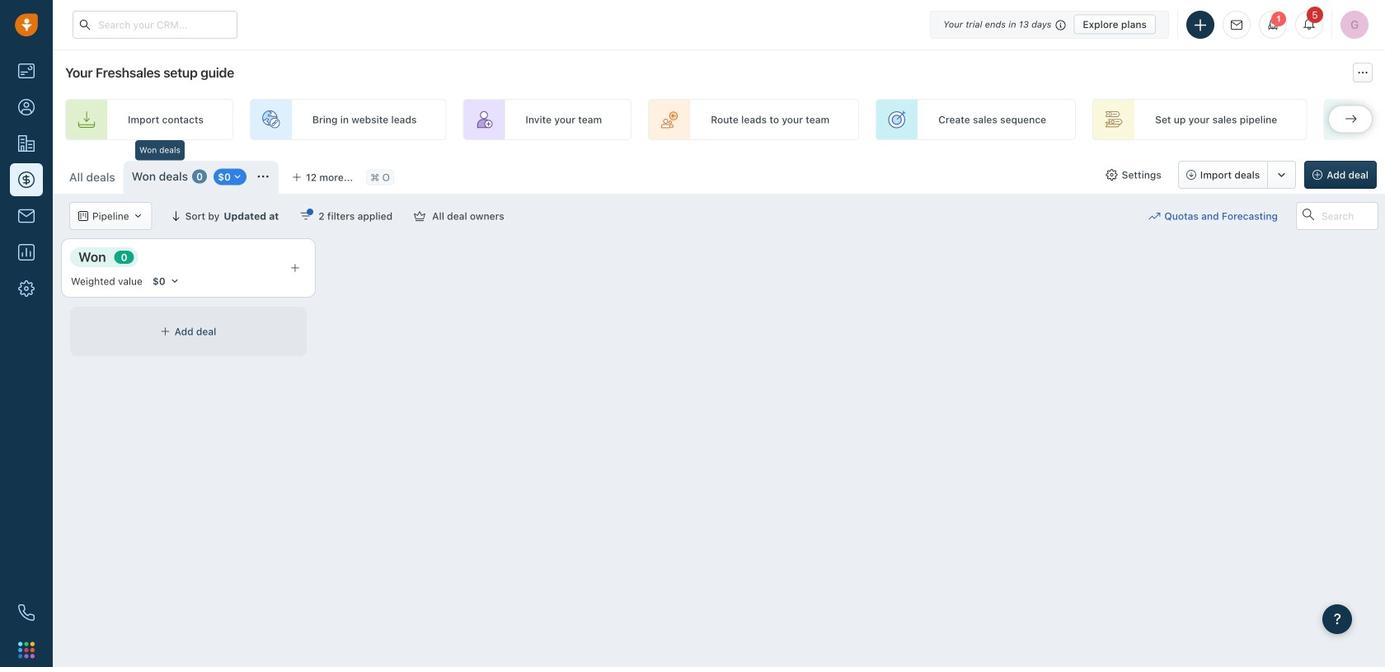 Task type: vqa. For each thing, say whether or not it's contained in the screenshot.
phone image
yes



Task type: describe. For each thing, give the bounding box(es) containing it.
send email image
[[1232, 20, 1243, 30]]

phone element
[[10, 596, 43, 629]]

2 horizontal spatial container_wx8msf4aqz5i3rn1 image
[[233, 172, 242, 182]]

1 horizontal spatial container_wx8msf4aqz5i3rn1 image
[[161, 327, 170, 337]]

phone image
[[18, 605, 35, 621]]

Search field
[[1297, 202, 1379, 230]]



Task type: locate. For each thing, give the bounding box(es) containing it.
container_wx8msf4aqz5i3rn1 image
[[1107, 169, 1118, 181], [257, 171, 269, 182], [300, 210, 312, 222], [414, 210, 426, 222], [1149, 210, 1161, 222], [133, 211, 143, 221]]

0 vertical spatial container_wx8msf4aqz5i3rn1 image
[[233, 172, 242, 182]]

0 horizontal spatial container_wx8msf4aqz5i3rn1 image
[[78, 211, 88, 221]]

1 vertical spatial container_wx8msf4aqz5i3rn1 image
[[78, 211, 88, 221]]

group
[[1179, 161, 1297, 189]]

container_wx8msf4aqz5i3rn1 image
[[233, 172, 242, 182], [78, 211, 88, 221], [161, 327, 170, 337]]

Search your CRM... text field
[[73, 11, 238, 39]]

freshworks switcher image
[[18, 642, 35, 658]]

2 vertical spatial container_wx8msf4aqz5i3rn1 image
[[161, 327, 170, 337]]



